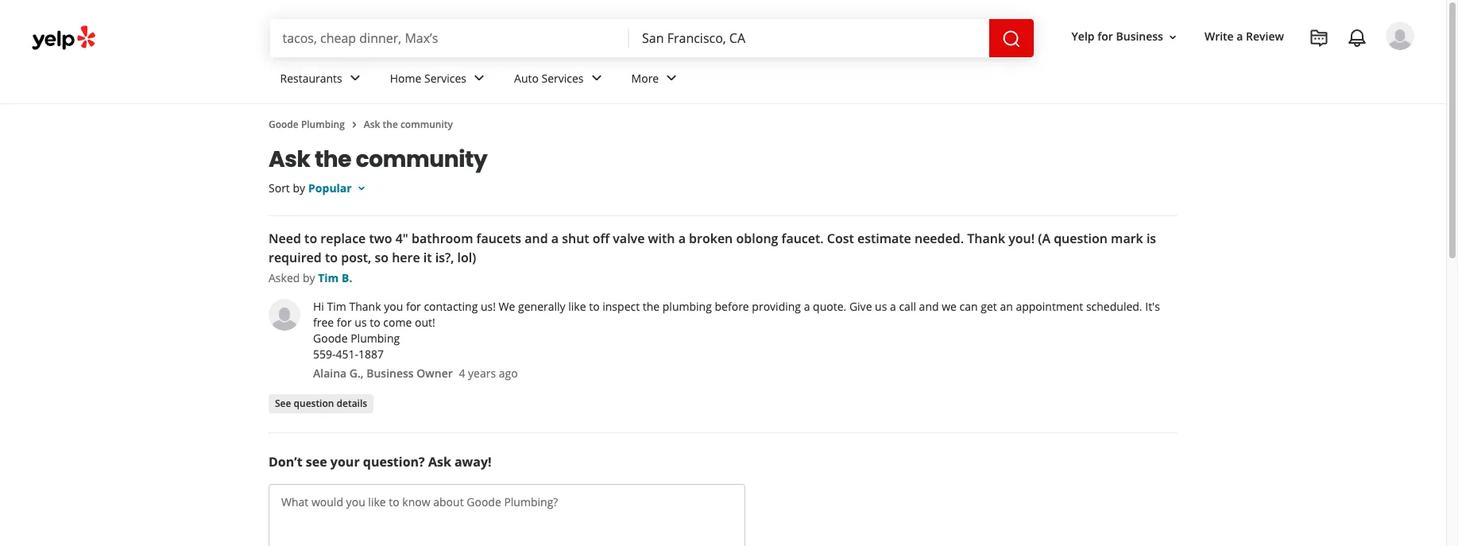 Task type: describe. For each thing, give the bounding box(es) containing it.
out!
[[415, 315, 435, 330]]

we
[[499, 299, 515, 314]]

free
[[313, 315, 334, 330]]

restaurants
[[280, 70, 342, 86]]

1 vertical spatial ask the community
[[269, 144, 487, 175]]

24 chevron down v2 image for home services
[[470, 69, 489, 88]]

auto services
[[514, 70, 584, 86]]

faucets
[[477, 230, 521, 247]]

24 chevron down v2 image for auto services
[[587, 69, 606, 88]]

thank inside hi tim thank you for contacting us! we generally like to inspect the plumbing before providing a quote. give us a call and we can get an appointment scheduled. it's free for us to come out! goode plumbing 559-451-1887 alaina g., business owner 4 years ago
[[349, 299, 381, 314]]

ago
[[499, 366, 518, 381]]

1 vertical spatial question
[[294, 396, 334, 410]]

don't
[[269, 453, 303, 471]]

generally
[[518, 299, 566, 314]]

yelp for business button
[[1066, 23, 1186, 51]]

4
[[459, 366, 465, 381]]

user actions element
[[1059, 20, 1437, 118]]

owner
[[417, 366, 453, 381]]

cost
[[827, 230, 854, 247]]

by inside need to replace two 4" bathroom faucets and a shut off valve with a broken oblong faucet. cost estimate needed. thank you!  (a question mark is required to post, so here it is?, lol) asked by tim b.
[[303, 270, 315, 285]]

559-
[[313, 347, 336, 362]]

it
[[423, 249, 432, 266]]

give
[[850, 299, 872, 314]]

sort by
[[269, 180, 305, 196]]

(a
[[1038, 230, 1051, 247]]

write a review link
[[1199, 23, 1291, 51]]

a left call
[[890, 299, 896, 314]]

goode plumbing link
[[269, 118, 345, 131]]

home services
[[390, 70, 467, 86]]

0 vertical spatial community
[[401, 118, 453, 131]]

details
[[337, 396, 367, 410]]

required
[[269, 249, 322, 266]]

16 chevron down v2 image
[[1167, 31, 1179, 43]]

inspect
[[603, 299, 640, 314]]

can
[[960, 299, 978, 314]]

lol)
[[458, 249, 476, 266]]

faucet.
[[782, 230, 824, 247]]

so
[[375, 249, 389, 266]]

providing
[[752, 299, 801, 314]]

0 vertical spatial us
[[875, 299, 887, 314]]

home
[[390, 70, 422, 86]]

0 horizontal spatial for
[[337, 315, 352, 330]]

auto
[[514, 70, 539, 86]]

tim inside hi tim thank you for contacting us! we generally like to inspect the plumbing before providing a quote. give us a call and we can get an appointment scheduled. it's free for us to come out! goode plumbing 559-451-1887 alaina g., business owner 4 years ago
[[327, 299, 346, 314]]

16 chevron down v2 image
[[355, 182, 368, 195]]

appointment
[[1016, 299, 1084, 314]]

What would you like to know about Goode Plumbing? text field
[[269, 484, 746, 546]]

451-
[[336, 347, 359, 362]]

for inside button
[[1098, 29, 1113, 44]]

business categories element
[[267, 57, 1415, 103]]

a left the shut
[[551, 230, 559, 247]]

and inside need to replace two 4" bathroom faucets and a shut off valve with a broken oblong faucet. cost estimate needed. thank you!  (a question mark is required to post, so here it is?, lol) asked by tim b.
[[525, 230, 548, 247]]

write
[[1205, 29, 1234, 44]]

search image
[[1002, 29, 1021, 48]]

services for auto services
[[542, 70, 584, 86]]

business inside yelp for business button
[[1116, 29, 1164, 44]]

b.
[[342, 270, 352, 285]]

broken
[[689, 230, 733, 247]]

tim inside need to replace two 4" bathroom faucets and a shut off valve with a broken oblong faucet. cost estimate needed. thank you!  (a question mark is required to post, so here it is?, lol) asked by tim b.
[[318, 270, 339, 285]]

before
[[715, 299, 749, 314]]

hi
[[313, 299, 324, 314]]

is?,
[[435, 249, 454, 266]]

us!
[[481, 299, 496, 314]]

nolan p. image
[[1386, 21, 1415, 50]]

mark
[[1111, 230, 1144, 247]]

away!
[[455, 453, 492, 471]]

none field find
[[283, 29, 617, 47]]

review
[[1246, 29, 1284, 44]]

asked
[[269, 270, 300, 285]]

we
[[942, 299, 957, 314]]

1 vertical spatial ask
[[269, 144, 310, 175]]

here
[[392, 249, 420, 266]]

you!
[[1009, 230, 1035, 247]]

question?
[[363, 453, 425, 471]]

popular button
[[308, 180, 368, 196]]

0 horizontal spatial us
[[355, 315, 367, 330]]

yelp
[[1072, 29, 1095, 44]]

to left come
[[370, 315, 380, 330]]

24 chevron down v2 image for restaurants
[[346, 69, 365, 88]]

is
[[1147, 230, 1157, 247]]

0 vertical spatial ask
[[364, 118, 380, 131]]



Task type: vqa. For each thing, say whether or not it's contained in the screenshot.
West
no



Task type: locate. For each thing, give the bounding box(es) containing it.
1 horizontal spatial 24 chevron down v2 image
[[662, 69, 681, 88]]

an
[[1000, 299, 1013, 314]]

16 chevron right v2 image
[[348, 118, 361, 131]]

need
[[269, 230, 301, 247]]

none field near
[[642, 29, 977, 47]]

contacting
[[424, 299, 478, 314]]

call
[[899, 299, 916, 314]]

plumbing up 1887
[[351, 331, 400, 346]]

like
[[569, 299, 586, 314]]

restaurants link
[[267, 57, 377, 103]]

0 vertical spatial by
[[293, 180, 305, 196]]

post,
[[341, 249, 371, 266]]

oblong
[[736, 230, 779, 247]]

get
[[981, 299, 997, 314]]

tim
[[318, 270, 339, 285], [327, 299, 346, 314]]

1 24 chevron down v2 image from the left
[[587, 69, 606, 88]]

2 24 chevron down v2 image from the left
[[662, 69, 681, 88]]

1 services from the left
[[424, 70, 467, 86]]

1 horizontal spatial 24 chevron down v2 image
[[470, 69, 489, 88]]

and inside hi tim thank you for contacting us! we generally like to inspect the plumbing before providing a quote. give us a call and we can get an appointment scheduled. it's free for us to come out! goode plumbing 559-451-1887 alaina g., business owner 4 years ago
[[919, 299, 939, 314]]

community up 16 chevron down v2 image at the left top of the page
[[356, 144, 487, 175]]

2 24 chevron down v2 image from the left
[[470, 69, 489, 88]]

replace
[[321, 230, 366, 247]]

0 horizontal spatial the
[[315, 144, 351, 175]]

us right give
[[875, 299, 887, 314]]

0 horizontal spatial none field
[[283, 29, 617, 47]]

ask up the sort by
[[269, 144, 310, 175]]

ask
[[364, 118, 380, 131], [269, 144, 310, 175], [428, 453, 451, 471]]

services
[[424, 70, 467, 86], [542, 70, 584, 86]]

1 horizontal spatial and
[[919, 299, 939, 314]]

services right home at the left of the page
[[424, 70, 467, 86]]

business
[[1116, 29, 1164, 44], [367, 366, 414, 381]]

1 vertical spatial plumbing
[[351, 331, 400, 346]]

a right write
[[1237, 29, 1243, 44]]

needed.
[[915, 230, 964, 247]]

thank left you
[[349, 299, 381, 314]]

0 horizontal spatial plumbing
[[301, 118, 345, 131]]

0 vertical spatial plumbing
[[301, 118, 345, 131]]

services inside "auto services" link
[[542, 70, 584, 86]]

24 chevron down v2 image inside more link
[[662, 69, 681, 88]]

bathroom
[[412, 230, 473, 247]]

tim left b.
[[318, 270, 339, 285]]

1 horizontal spatial ask
[[364, 118, 380, 131]]

plumbing
[[663, 299, 712, 314]]

tim b. link
[[318, 270, 352, 285]]

community
[[401, 118, 453, 131], [356, 144, 487, 175]]

1 horizontal spatial for
[[406, 299, 421, 314]]

quote.
[[813, 299, 847, 314]]

to up 'tim b.' link
[[325, 249, 338, 266]]

by
[[293, 180, 305, 196], [303, 270, 315, 285]]

a right with
[[679, 230, 686, 247]]

us up 1887
[[355, 315, 367, 330]]

0 vertical spatial and
[[525, 230, 548, 247]]

services right auto at the top of page
[[542, 70, 584, 86]]

none field up the home services link
[[283, 29, 617, 47]]

24 chevron down v2 image right restaurants
[[346, 69, 365, 88]]

it's
[[1146, 299, 1160, 314]]

1 horizontal spatial us
[[875, 299, 887, 314]]

0 vertical spatial tim
[[318, 270, 339, 285]]

1 vertical spatial by
[[303, 270, 315, 285]]

None field
[[283, 29, 617, 47], [642, 29, 977, 47]]

2 horizontal spatial the
[[643, 299, 660, 314]]

1 horizontal spatial services
[[542, 70, 584, 86]]

to up required in the left of the page
[[304, 230, 317, 247]]

24 chevron down v2 image
[[587, 69, 606, 88], [662, 69, 681, 88]]

2 horizontal spatial ask
[[428, 453, 451, 471]]

the right the 16 chevron right v2 icon
[[383, 118, 398, 131]]

1 vertical spatial thank
[[349, 299, 381, 314]]

1 none field from the left
[[283, 29, 617, 47]]

0 horizontal spatial thank
[[349, 299, 381, 314]]

Near text field
[[642, 29, 977, 47]]

1 24 chevron down v2 image from the left
[[346, 69, 365, 88]]

1 vertical spatial goode
[[313, 331, 348, 346]]

24 chevron down v2 image right auto services
[[587, 69, 606, 88]]

shut
[[562, 230, 589, 247]]

services for home services
[[424, 70, 467, 86]]

business left 16 chevron down v2 icon
[[1116, 29, 1164, 44]]

2 none field from the left
[[642, 29, 977, 47]]

Find text field
[[283, 29, 617, 47]]

0 horizontal spatial and
[[525, 230, 548, 247]]

0 horizontal spatial business
[[367, 366, 414, 381]]

see
[[306, 453, 327, 471]]

1 vertical spatial community
[[356, 144, 487, 175]]

1 horizontal spatial goode
[[313, 331, 348, 346]]

the
[[383, 118, 398, 131], [315, 144, 351, 175], [643, 299, 660, 314]]

1 horizontal spatial plumbing
[[351, 331, 400, 346]]

and
[[525, 230, 548, 247], [919, 299, 939, 314]]

thank inside need to replace two 4" bathroom faucets and a shut off valve with a broken oblong faucet. cost estimate needed. thank you!  (a question mark is required to post, so here it is?, lol) asked by tim b.
[[968, 230, 1006, 247]]

you
[[384, 299, 403, 314]]

0 horizontal spatial ask
[[269, 144, 310, 175]]

24 chevron down v2 image right more
[[662, 69, 681, 88]]

a
[[1237, 29, 1243, 44], [551, 230, 559, 247], [679, 230, 686, 247], [804, 299, 810, 314], [890, 299, 896, 314]]

2 services from the left
[[542, 70, 584, 86]]

thank
[[968, 230, 1006, 247], [349, 299, 381, 314]]

projects image
[[1310, 29, 1329, 48]]

0 horizontal spatial services
[[424, 70, 467, 86]]

24 chevron down v2 image for more
[[662, 69, 681, 88]]

0 vertical spatial business
[[1116, 29, 1164, 44]]

off
[[593, 230, 610, 247]]

24 chevron down v2 image inside restaurants link
[[346, 69, 365, 88]]

for right the yelp
[[1098, 29, 1113, 44]]

1 horizontal spatial the
[[383, 118, 398, 131]]

24 chevron down v2 image
[[346, 69, 365, 88], [470, 69, 489, 88]]

ask the community up 16 chevron down v2 image at the left top of the page
[[269, 144, 487, 175]]

see question details
[[275, 396, 367, 410]]

a left quote.
[[804, 299, 810, 314]]

question right the see
[[294, 396, 334, 410]]

24 chevron down v2 image inside the home services link
[[470, 69, 489, 88]]

to
[[304, 230, 317, 247], [325, 249, 338, 266], [589, 299, 600, 314], [370, 315, 380, 330]]

question right the (a
[[1054, 230, 1108, 247]]

0 vertical spatial question
[[1054, 230, 1108, 247]]

none field up business categories element
[[642, 29, 977, 47]]

2 horizontal spatial for
[[1098, 29, 1113, 44]]

2 vertical spatial ask
[[428, 453, 451, 471]]

1 vertical spatial us
[[355, 315, 367, 330]]

sort
[[269, 180, 290, 196]]

scheduled.
[[1086, 299, 1143, 314]]

don't see your question? ask away!
[[269, 453, 492, 471]]

1 vertical spatial and
[[919, 299, 939, 314]]

ask the community
[[364, 118, 453, 131], [269, 144, 487, 175]]

plumbing inside hi tim thank you for contacting us! we generally like to inspect the plumbing before providing a quote. give us a call and we can get an appointment scheduled. it's free for us to come out! goode plumbing 559-451-1887 alaina g., business owner 4 years ago
[[351, 331, 400, 346]]

1 vertical spatial the
[[315, 144, 351, 175]]

valve
[[613, 230, 645, 247]]

1 horizontal spatial business
[[1116, 29, 1164, 44]]

goode down restaurants
[[269, 118, 299, 131]]

and right faucets
[[525, 230, 548, 247]]

1 vertical spatial tim
[[327, 299, 346, 314]]

0 horizontal spatial 24 chevron down v2 image
[[346, 69, 365, 88]]

plumbing
[[301, 118, 345, 131], [351, 331, 400, 346]]

home services link
[[377, 57, 502, 103]]

0 vertical spatial goode
[[269, 118, 299, 131]]

business down 1887
[[367, 366, 414, 381]]

0 vertical spatial for
[[1098, 29, 1113, 44]]

years
[[468, 366, 496, 381]]

auto services link
[[502, 57, 619, 103]]

0 horizontal spatial question
[[294, 396, 334, 410]]

your
[[331, 453, 360, 471]]

0 vertical spatial ask the community
[[364, 118, 453, 131]]

for right free
[[337, 315, 352, 330]]

1 vertical spatial for
[[406, 299, 421, 314]]

us
[[875, 299, 887, 314], [355, 315, 367, 330]]

ask the community down home at the left of the page
[[364, 118, 453, 131]]

2 vertical spatial for
[[337, 315, 352, 330]]

question inside need to replace two 4" bathroom faucets and a shut off valve with a broken oblong faucet. cost estimate needed. thank you!  (a question mark is required to post, so here it is?, lol) asked by tim b.
[[1054, 230, 1108, 247]]

alaina
[[313, 366, 347, 381]]

question
[[1054, 230, 1108, 247], [294, 396, 334, 410]]

plumbing left the 16 chevron right v2 icon
[[301, 118, 345, 131]]

goode up 559-
[[313, 331, 348, 346]]

by right sort
[[293, 180, 305, 196]]

and left we
[[919, 299, 939, 314]]

None search field
[[270, 19, 1037, 57]]

goode inside hi tim thank you for contacting us! we generally like to inspect the plumbing before providing a quote. give us a call and we can get an appointment scheduled. it's free for us to come out! goode plumbing 559-451-1887 alaina g., business owner 4 years ago
[[313, 331, 348, 346]]

business inside hi tim thank you for contacting us! we generally like to inspect the plumbing before providing a quote. give us a call and we can get an appointment scheduled. it's free for us to come out! goode plumbing 559-451-1887 alaina g., business owner 4 years ago
[[367, 366, 414, 381]]

for up out!
[[406, 299, 421, 314]]

1 horizontal spatial none field
[[642, 29, 977, 47]]

0 vertical spatial the
[[383, 118, 398, 131]]

1 vertical spatial business
[[367, 366, 414, 381]]

the up popular
[[315, 144, 351, 175]]

24 chevron down v2 image left auto at the top of page
[[470, 69, 489, 88]]

popular
[[308, 180, 352, 196]]

goode
[[269, 118, 299, 131], [313, 331, 348, 346]]

4"
[[396, 230, 408, 247]]

the inside hi tim thank you for contacting us! we generally like to inspect the plumbing before providing a quote. give us a call and we can get an appointment scheduled. it's free for us to come out! goode plumbing 559-451-1887 alaina g., business owner 4 years ago
[[643, 299, 660, 314]]

0 vertical spatial thank
[[968, 230, 1006, 247]]

the right inspect
[[643, 299, 660, 314]]

g.,
[[350, 366, 364, 381]]

ask right the 16 chevron right v2 icon
[[364, 118, 380, 131]]

come
[[383, 315, 412, 330]]

with
[[648, 230, 675, 247]]

see
[[275, 396, 291, 410]]

0 horizontal spatial 24 chevron down v2 image
[[587, 69, 606, 88]]

tim right hi
[[327, 299, 346, 314]]

thank left you!
[[968, 230, 1006, 247]]

1 horizontal spatial thank
[[968, 230, 1006, 247]]

1887
[[358, 347, 384, 362]]

need to replace two 4" bathroom faucets and a shut off valve with a broken oblong faucet. cost estimate needed. thank you!  (a question mark is required to post, so here it is?, lol) asked by tim b.
[[269, 230, 1157, 285]]

two
[[369, 230, 392, 247]]

24 chevron down v2 image inside "auto services" link
[[587, 69, 606, 88]]

community down the home services link
[[401, 118, 453, 131]]

notifications image
[[1348, 29, 1367, 48]]

2 vertical spatial the
[[643, 299, 660, 314]]

yelp for business
[[1072, 29, 1164, 44]]

services inside the home services link
[[424, 70, 467, 86]]

1 horizontal spatial question
[[1054, 230, 1108, 247]]

see question details link
[[269, 394, 374, 413]]

goode plumbing
[[269, 118, 345, 131]]

more
[[632, 70, 659, 86]]

0 horizontal spatial goode
[[269, 118, 299, 131]]

for
[[1098, 29, 1113, 44], [406, 299, 421, 314], [337, 315, 352, 330]]

ask left away!
[[428, 453, 451, 471]]

write a review
[[1205, 29, 1284, 44]]

more link
[[619, 57, 694, 103]]

hi tim thank you for contacting us! we generally like to inspect the plumbing before providing a quote. give us a call and we can get an appointment scheduled. it's free for us to come out! goode plumbing 559-451-1887 alaina g., business owner 4 years ago
[[313, 299, 1160, 381]]

estimate
[[858, 230, 912, 247]]

to right like on the bottom of the page
[[589, 299, 600, 314]]

by down required in the left of the page
[[303, 270, 315, 285]]



